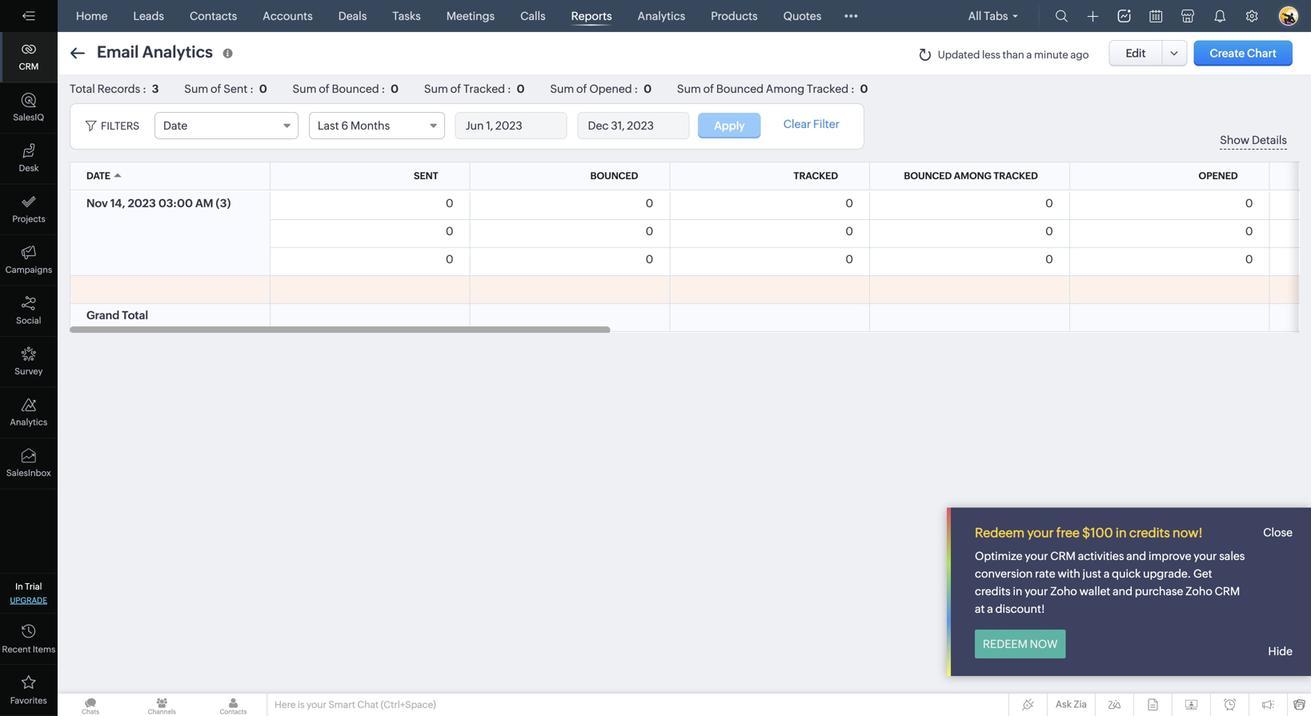 Task type: describe. For each thing, give the bounding box(es) containing it.
products
[[711, 10, 758, 22]]

crm
[[19, 62, 39, 72]]

home link
[[70, 0, 114, 32]]

leads
[[133, 10, 164, 22]]

reports
[[572, 10, 612, 22]]

recent items
[[2, 645, 56, 655]]

here
[[275, 700, 296, 711]]

ask zia
[[1056, 700, 1088, 710]]

social
[[16, 316, 41, 326]]

favorites
[[10, 696, 47, 706]]

survey
[[15, 367, 43, 377]]

salesiq link
[[0, 83, 58, 134]]

calls
[[521, 10, 546, 22]]

meetings link
[[440, 0, 501, 32]]

salesinbox
[[6, 469, 51, 479]]

calls link
[[514, 0, 552, 32]]

calendar image
[[1150, 10, 1163, 22]]

chat
[[358, 700, 379, 711]]

projects
[[12, 214, 45, 224]]

meetings
[[447, 10, 495, 22]]

deals link
[[332, 0, 373, 32]]

tasks link
[[386, 0, 427, 32]]

in trial upgrade
[[10, 582, 47, 605]]

(ctrl+space)
[[381, 700, 436, 711]]

contacts link
[[183, 0, 244, 32]]

channels image
[[129, 694, 195, 717]]

campaigns
[[5, 265, 52, 275]]

reports link
[[565, 0, 619, 32]]

social link
[[0, 286, 58, 337]]

leads link
[[127, 0, 171, 32]]

0 horizontal spatial analytics
[[10, 418, 48, 428]]

accounts
[[263, 10, 313, 22]]

quotes
[[784, 10, 822, 22]]

accounts link
[[256, 0, 319, 32]]

notifications image
[[1214, 10, 1227, 22]]

recent
[[2, 645, 31, 655]]

1 horizontal spatial analytics link
[[632, 0, 692, 32]]

campaigns link
[[0, 235, 58, 286]]

desk
[[19, 163, 39, 173]]

search image
[[1056, 10, 1069, 22]]

1 vertical spatial analytics link
[[0, 388, 58, 439]]

tabs
[[984, 10, 1009, 22]]

trial
[[25, 582, 42, 592]]



Task type: locate. For each thing, give the bounding box(es) containing it.
0 vertical spatial analytics link
[[632, 0, 692, 32]]

marketplace image
[[1182, 10, 1195, 22]]

deals
[[339, 10, 367, 22]]

crm link
[[0, 32, 58, 83]]

all
[[969, 10, 982, 22]]

your
[[307, 700, 327, 711]]

analytics
[[638, 10, 686, 22], [10, 418, 48, 428]]

survey link
[[0, 337, 58, 388]]

items
[[33, 645, 56, 655]]

here is your smart chat (ctrl+space)
[[275, 700, 436, 711]]

contacts image
[[201, 694, 266, 717]]

contacts
[[190, 10, 237, 22]]

quotes link
[[777, 0, 828, 32]]

analytics link
[[632, 0, 692, 32], [0, 388, 58, 439]]

0 vertical spatial analytics
[[638, 10, 686, 22]]

analytics right reports link
[[638, 10, 686, 22]]

salesinbox link
[[0, 439, 58, 490]]

desk link
[[0, 134, 58, 185]]

all tabs
[[969, 10, 1009, 22]]

analytics link down the survey
[[0, 388, 58, 439]]

configure settings image
[[1246, 10, 1259, 22]]

ask
[[1056, 700, 1072, 710]]

zia
[[1074, 700, 1088, 710]]

tasks
[[393, 10, 421, 22]]

projects link
[[0, 185, 58, 235]]

is
[[298, 700, 305, 711]]

home
[[76, 10, 108, 22]]

1 horizontal spatial analytics
[[638, 10, 686, 22]]

1 vertical spatial analytics
[[10, 418, 48, 428]]

in
[[15, 582, 23, 592]]

0 horizontal spatial analytics link
[[0, 388, 58, 439]]

sales motivator image
[[1118, 10, 1131, 22]]

chats image
[[58, 694, 123, 717]]

upgrade
[[10, 596, 47, 605]]

analytics up salesinbox link
[[10, 418, 48, 428]]

quick actions image
[[1088, 11, 1099, 22]]

products link
[[705, 0, 765, 32]]

salesiq
[[13, 113, 44, 123]]

analytics link right reports link
[[632, 0, 692, 32]]

smart
[[329, 700, 356, 711]]



Task type: vqa. For each thing, say whether or not it's contained in the screenshot.
bottom "Analytics"
yes



